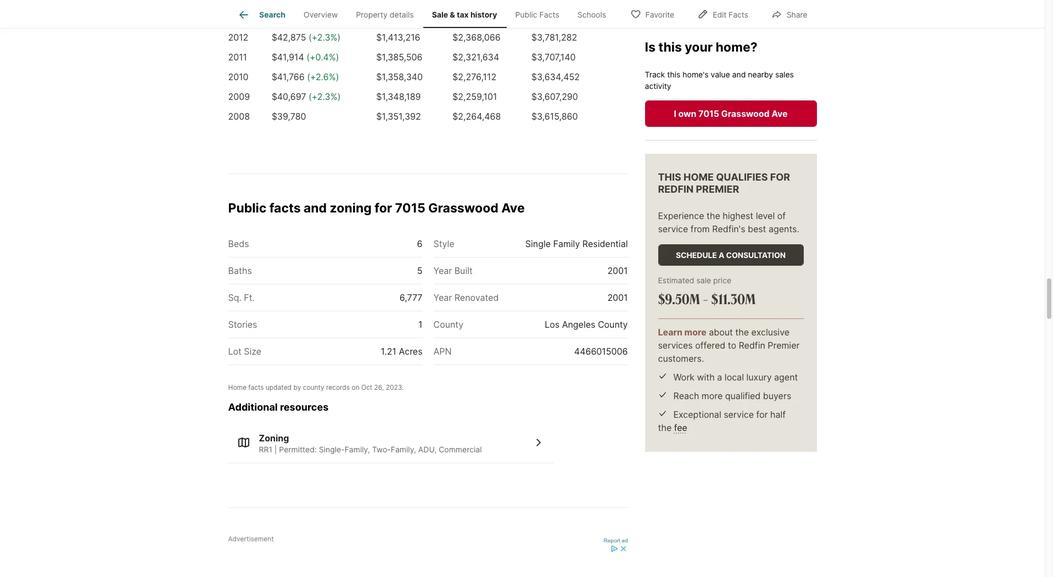 Task type: locate. For each thing, give the bounding box(es) containing it.
1 vertical spatial year
[[434, 292, 452, 303]]

year down year built
[[434, 292, 452, 303]]

and right 'value' at the right top of page
[[733, 70, 746, 79]]

i own 7015 grasswood ave button
[[645, 100, 817, 127]]

public facts tab
[[507, 2, 569, 28]]

and
[[733, 70, 746, 79], [304, 201, 327, 216]]

(+3.0%)
[[307, 12, 339, 23]]

0 vertical spatial this
[[659, 40, 682, 55]]

qualified
[[726, 391, 761, 402]]

1 vertical spatial more
[[702, 391, 723, 402]]

for left half
[[757, 409, 768, 420]]

sales
[[776, 70, 794, 79]]

0 vertical spatial ave
[[772, 108, 788, 119]]

0 horizontal spatial for
[[375, 201, 392, 216]]

home
[[684, 171, 714, 183]]

0 vertical spatial year
[[434, 265, 452, 276]]

single family residential
[[526, 239, 628, 250]]

activity
[[645, 81, 672, 91]]

sale & tax history
[[432, 10, 497, 19]]

tab list containing search
[[228, 0, 624, 28]]

0 horizontal spatial county
[[434, 319, 464, 330]]

and left zoning
[[304, 201, 327, 216]]

this right track
[[668, 70, 681, 79]]

this home qualifies for redfin premier
[[659, 171, 791, 195]]

the inside "experience the highest level of service from redfin's best agents."
[[707, 210, 721, 221]]

1 horizontal spatial facts
[[270, 201, 301, 216]]

1 year from the top
[[434, 265, 452, 276]]

this inside the track this home's value and nearby sales activity
[[668, 70, 681, 79]]

ave
[[772, 108, 788, 119], [502, 201, 525, 216]]

2 2001 from the top
[[608, 292, 628, 303]]

tab list
[[228, 0, 624, 28]]

exceptional
[[674, 409, 722, 420]]

residential
[[583, 239, 628, 250]]

the inside about the exclusive services offered to redfin premier customers.
[[736, 327, 750, 338]]

1 vertical spatial (+2.3%)
[[309, 91, 341, 102]]

grasswood
[[722, 108, 770, 119], [429, 201, 499, 216]]

commercial
[[439, 445, 482, 454]]

more down with
[[702, 391, 723, 402]]

for
[[375, 201, 392, 216], [757, 409, 768, 420]]

home facts updated by county records on oct 26, 2023 .
[[228, 384, 404, 392]]

edit
[[713, 10, 727, 19]]

los angeles county
[[545, 319, 628, 330]]

edit facts
[[713, 10, 749, 19]]

service down the qualified
[[724, 409, 754, 420]]

2023
[[386, 384, 402, 392]]

0 vertical spatial public
[[516, 10, 538, 19]]

2 horizontal spatial the
[[736, 327, 750, 338]]

1 horizontal spatial for
[[757, 409, 768, 420]]

sale
[[432, 10, 448, 19]]

$3,707,140
[[532, 52, 576, 63]]

a
[[719, 250, 725, 260]]

1 horizontal spatial public
[[516, 10, 538, 19]]

1 horizontal spatial family,
[[391, 445, 416, 454]]

schedule a consultation
[[676, 250, 786, 260]]

zoning
[[330, 201, 372, 216]]

0 horizontal spatial grasswood
[[429, 201, 499, 216]]

public for public facts
[[516, 10, 538, 19]]

1.21 acres
[[381, 346, 423, 357]]

1 vertical spatial ave
[[502, 201, 525, 216]]

built
[[455, 265, 473, 276]]

offered
[[696, 340, 726, 351]]

2008
[[228, 111, 250, 122]]

single-
[[319, 445, 345, 454]]

2 vertical spatial the
[[659, 422, 672, 433]]

stories
[[228, 319, 257, 330]]

1 vertical spatial service
[[724, 409, 754, 420]]

1 horizontal spatial service
[[724, 409, 754, 420]]

the for redfin
[[736, 327, 750, 338]]

home
[[228, 384, 247, 392]]

1 horizontal spatial ave
[[772, 108, 788, 119]]

search link
[[237, 8, 286, 21]]

$1,385,506
[[376, 52, 423, 63]]

(+2.3%) for $40,697 (+2.3%)
[[309, 91, 341, 102]]

facts for public facts
[[540, 10, 560, 19]]

1 vertical spatial for
[[757, 409, 768, 420]]

1 vertical spatial facts
[[249, 384, 264, 392]]

search
[[259, 10, 286, 19]]

service down experience
[[659, 223, 689, 234]]

county up 4466015006
[[598, 319, 628, 330]]

resources
[[280, 402, 329, 413]]

from
[[691, 223, 710, 234]]

1 2001 from the top
[[608, 265, 628, 276]]

0 vertical spatial 7015
[[699, 108, 720, 119]]

the up "from"
[[707, 210, 721, 221]]

buyers
[[764, 391, 792, 402]]

this
[[659, 171, 682, 183]]

facts inside "tab"
[[540, 10, 560, 19]]

schools tab
[[569, 2, 616, 28]]

the left fee link
[[659, 422, 672, 433]]

size
[[244, 346, 262, 357]]

is
[[645, 40, 656, 55]]

1 horizontal spatial and
[[733, 70, 746, 79]]

renovated
[[455, 292, 499, 303]]

0 horizontal spatial service
[[659, 223, 689, 234]]

public up $3,781,282
[[516, 10, 538, 19]]

2 year from the top
[[434, 292, 452, 303]]

facts right edit
[[729, 10, 749, 19]]

1 county from the left
[[434, 319, 464, 330]]

sale
[[697, 276, 712, 285]]

zoning
[[259, 433, 289, 444]]

1 vertical spatial the
[[736, 327, 750, 338]]

for right zoning
[[375, 201, 392, 216]]

year built
[[434, 265, 473, 276]]

grasswood down nearby
[[722, 108, 770, 119]]

grasswood up the style
[[429, 201, 499, 216]]

favorite
[[646, 10, 675, 19]]

0 horizontal spatial ave
[[502, 201, 525, 216]]

0 vertical spatial grasswood
[[722, 108, 770, 119]]

home?
[[716, 40, 758, 55]]

1 horizontal spatial 7015
[[699, 108, 720, 119]]

two-
[[372, 445, 391, 454]]

1 vertical spatial 2001
[[608, 292, 628, 303]]

family, left adu,
[[391, 445, 416, 454]]

year left built at top left
[[434, 265, 452, 276]]

family, left two-
[[345, 445, 370, 454]]

0 vertical spatial facts
[[270, 201, 301, 216]]

0 vertical spatial and
[[733, 70, 746, 79]]

a
[[718, 372, 723, 383]]

beds
[[228, 239, 249, 250]]

learn
[[659, 327, 683, 338]]

1 horizontal spatial county
[[598, 319, 628, 330]]

ad region
[[228, 545, 628, 577]]

1 vertical spatial public
[[228, 201, 267, 216]]

facts inside button
[[729, 10, 749, 19]]

1 vertical spatial this
[[668, 70, 681, 79]]

1 vertical spatial and
[[304, 201, 327, 216]]

7015 right own
[[699, 108, 720, 119]]

0 vertical spatial the
[[707, 210, 721, 221]]

$3,798,449
[[532, 12, 580, 23]]

0 horizontal spatial the
[[659, 422, 672, 433]]

2014
[[228, 12, 249, 23]]

0 horizontal spatial facts
[[540, 10, 560, 19]]

0 horizontal spatial and
[[304, 201, 327, 216]]

facts
[[270, 201, 301, 216], [249, 384, 264, 392]]

best
[[748, 223, 767, 234]]

2001 for year renovated
[[608, 292, 628, 303]]

estimated
[[659, 276, 695, 285]]

1 horizontal spatial grasswood
[[722, 108, 770, 119]]

0 vertical spatial more
[[685, 327, 707, 338]]

0 vertical spatial 2001
[[608, 265, 628, 276]]

sq.
[[228, 292, 242, 303]]

0 vertical spatial (+2.3%)
[[309, 32, 341, 43]]

family
[[554, 239, 580, 250]]

facts for home
[[249, 384, 264, 392]]

by
[[294, 384, 301, 392]]

more up "offered"
[[685, 327, 707, 338]]

premier
[[696, 184, 740, 195]]

0 horizontal spatial public
[[228, 201, 267, 216]]

2001 down residential on the top right of the page
[[608, 265, 628, 276]]

public up beds
[[228, 201, 267, 216]]

your
[[685, 40, 713, 55]]

to
[[728, 340, 737, 351]]

1 horizontal spatial the
[[707, 210, 721, 221]]

this
[[659, 40, 682, 55], [668, 70, 681, 79]]

0 vertical spatial service
[[659, 223, 689, 234]]

service inside "experience the highest level of service from redfin's best agents."
[[659, 223, 689, 234]]

$41,914 (+0.4%)
[[272, 52, 339, 63]]

$11.30m
[[712, 290, 756, 308]]

public facts
[[516, 10, 560, 19]]

$44,179 (+3.0%)
[[272, 12, 339, 23]]

(+2.3%) down (+2.6%)
[[309, 91, 341, 102]]

$39,780
[[272, 111, 306, 122]]

2001 up los angeles county
[[608, 292, 628, 303]]

(+2.3%) down (+3.0%)
[[309, 32, 341, 43]]

facts for edit facts
[[729, 10, 749, 19]]

7015 up 6
[[395, 201, 426, 216]]

value
[[711, 70, 731, 79]]

details
[[390, 10, 414, 19]]

los
[[545, 319, 560, 330]]

and inside the track this home's value and nearby sales activity
[[733, 70, 746, 79]]

the up the "redfin"
[[736, 327, 750, 338]]

1 vertical spatial 7015
[[395, 201, 426, 216]]

ad
[[622, 538, 628, 544]]

this right is
[[659, 40, 682, 55]]

public inside "tab"
[[516, 10, 538, 19]]

ft.
[[244, 292, 255, 303]]

facts up $3,781,282
[[540, 10, 560, 19]]

$1,413,216
[[376, 32, 421, 43]]

1 horizontal spatial facts
[[729, 10, 749, 19]]

–
[[703, 290, 709, 308]]

0 horizontal spatial facts
[[249, 384, 264, 392]]

about
[[709, 327, 733, 338]]

0 horizontal spatial family,
[[345, 445, 370, 454]]

county up apn
[[434, 319, 464, 330]]



Task type: describe. For each thing, give the bounding box(es) containing it.
6
[[417, 239, 423, 250]]

1 vertical spatial grasswood
[[429, 201, 499, 216]]

fee link
[[675, 422, 688, 433]]

lot size
[[228, 346, 262, 357]]

level
[[756, 210, 775, 221]]

more for learn
[[685, 327, 707, 338]]

learn more
[[659, 327, 707, 338]]

the inside exceptional service for half the
[[659, 422, 672, 433]]

|
[[275, 445, 277, 454]]

service inside exceptional service for half the
[[724, 409, 754, 420]]

7015 inside button
[[699, 108, 720, 119]]

highest
[[723, 210, 754, 221]]

$2,368,066
[[453, 32, 501, 43]]

advertisement
[[228, 535, 274, 544]]

6,777
[[400, 292, 423, 303]]

additional resources
[[228, 402, 329, 413]]

grasswood inside i own 7015 grasswood ave button
[[722, 108, 770, 119]]

permitted:
[[279, 445, 317, 454]]

$3,607,290
[[532, 91, 578, 102]]

2010
[[228, 72, 249, 83]]

records
[[326, 384, 350, 392]]

property details tab
[[347, 2, 423, 28]]

$40,697 (+2.3%)
[[272, 91, 341, 102]]

additional
[[228, 402, 278, 413]]

sale & tax history tab
[[423, 2, 507, 28]]

schools
[[578, 10, 607, 19]]

4466015006
[[575, 346, 628, 357]]

track
[[645, 70, 666, 79]]

year for year renovated
[[434, 292, 452, 303]]

redfin
[[659, 184, 694, 195]]

share button
[[763, 2, 817, 25]]

26,
[[375, 384, 384, 392]]

with
[[698, 372, 715, 383]]

track this home's value and nearby sales activity
[[645, 70, 794, 91]]

redfin
[[739, 340, 766, 351]]

for inside exceptional service for half the
[[757, 409, 768, 420]]

this for your
[[659, 40, 682, 55]]

1 family, from the left
[[345, 445, 370, 454]]

fee
[[675, 422, 688, 433]]

2012
[[228, 32, 249, 43]]

the for from
[[707, 210, 721, 221]]

$41,766 (+2.6%)
[[272, 72, 339, 83]]

facts for public
[[270, 201, 301, 216]]

$42,875 (+2.3%)
[[272, 32, 341, 43]]

price
[[714, 276, 732, 285]]

overview tab
[[295, 2, 347, 28]]

1.21
[[381, 346, 397, 357]]

$1,358,340
[[376, 72, 423, 83]]

updated
[[266, 384, 292, 392]]

$2,276,112
[[453, 72, 497, 83]]

more for reach
[[702, 391, 723, 402]]

$40,697
[[272, 91, 306, 102]]

$1,419,632
[[376, 12, 422, 23]]

i
[[674, 108, 677, 119]]

&
[[450, 10, 455, 19]]

property
[[356, 10, 388, 19]]

work
[[674, 372, 695, 383]]

0 horizontal spatial 7015
[[395, 201, 426, 216]]

$41,914
[[272, 52, 304, 63]]

$3,615,860
[[532, 111, 578, 122]]

learn more link
[[659, 327, 707, 338]]

public facts and zoning for 7015 grasswood ave
[[228, 201, 525, 216]]

schedule
[[676, 250, 718, 260]]

2 family, from the left
[[391, 445, 416, 454]]

ave inside button
[[772, 108, 788, 119]]

for
[[771, 171, 791, 183]]

exclusive
[[752, 327, 790, 338]]

own
[[679, 108, 697, 119]]

$1,351,392
[[376, 111, 421, 122]]

style
[[434, 239, 455, 250]]

about the exclusive services offered to redfin premier customers.
[[659, 327, 800, 364]]

property details
[[356, 10, 414, 19]]

year for year built
[[434, 265, 452, 276]]

report
[[604, 538, 621, 544]]

apn
[[434, 346, 452, 357]]

exceptional service for half the
[[659, 409, 786, 433]]

lot
[[228, 346, 242, 357]]

this for home's
[[668, 70, 681, 79]]

qualifies
[[717, 171, 768, 183]]

history
[[471, 10, 497, 19]]

$2,264,468
[[453, 111, 501, 122]]

services
[[659, 340, 693, 351]]

work with a local luxury agent
[[674, 372, 799, 383]]

public for public facts and zoning for 7015 grasswood ave
[[228, 201, 267, 216]]

customers.
[[659, 353, 705, 364]]

1
[[419, 319, 423, 330]]

$1,348,189
[[376, 91, 421, 102]]

2 county from the left
[[598, 319, 628, 330]]

adu,
[[419, 445, 437, 454]]

consultation
[[727, 250, 786, 260]]

$2,378,817
[[453, 12, 498, 23]]

(+2.3%) for $42,875 (+2.3%)
[[309, 32, 341, 43]]

(+0.4%)
[[307, 52, 339, 63]]

zoning rr1 | permitted: single-family, two-family, adu, commercial
[[259, 433, 482, 454]]

2001 for year built
[[608, 265, 628, 276]]

0 vertical spatial for
[[375, 201, 392, 216]]

sq. ft.
[[228, 292, 255, 303]]



Task type: vqa. For each thing, say whether or not it's contained in the screenshot.
that
no



